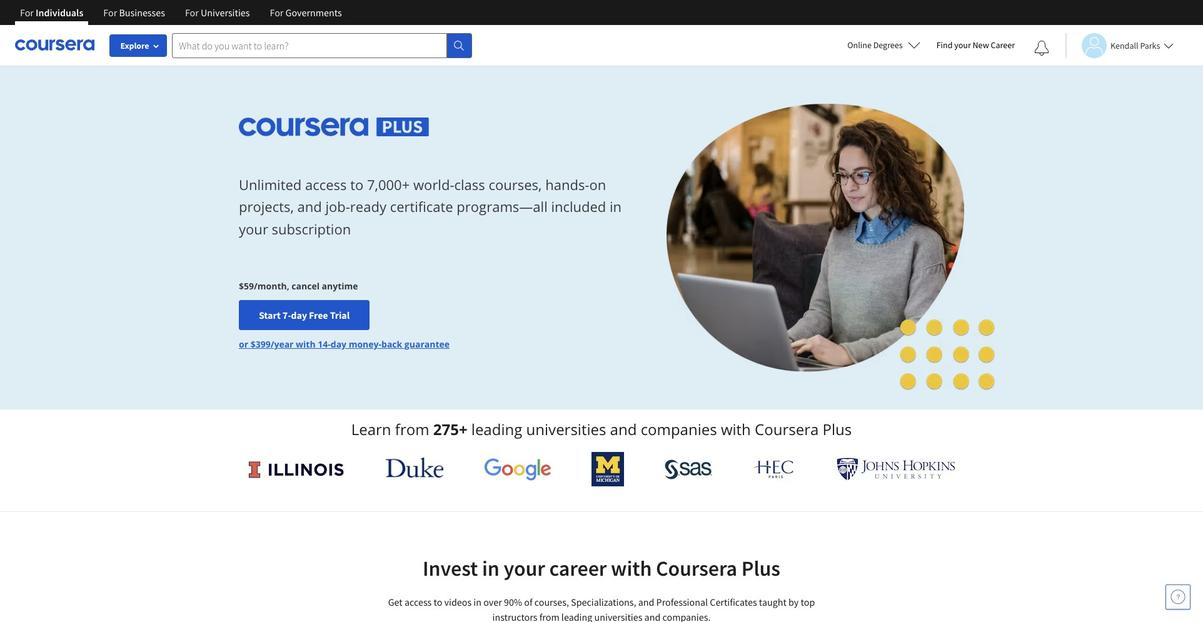 Task type: describe. For each thing, give the bounding box(es) containing it.
get access to videos in over 90% of courses, specializations, and professional certificates taught by top instructors from leading universities and companies.
[[388, 596, 815, 622]]

coursera image
[[15, 35, 94, 55]]

businesses
[[119, 6, 165, 19]]

for for individuals
[[20, 6, 34, 19]]

1 vertical spatial coursera
[[656, 555, 737, 582]]

explore button
[[109, 34, 167, 57]]

or $399 /year with 14-day money-back guarantee
[[239, 339, 450, 350]]

/year
[[271, 339, 294, 350]]

kendall parks
[[1111, 40, 1160, 51]]

world-
[[413, 175, 454, 194]]

0 horizontal spatial leading
[[471, 419, 522, 440]]

duke university image
[[386, 458, 444, 478]]

career
[[991, 39, 1015, 51]]

by
[[789, 596, 799, 609]]

individuals
[[36, 6, 83, 19]]

ready
[[350, 197, 387, 216]]

0 vertical spatial universities
[[526, 419, 606, 440]]

money-
[[349, 339, 382, 350]]

and inside unlimited access to 7,000+ world-class courses, hands-on projects, and job-ready certificate programs—all included in your subscription
[[297, 197, 322, 216]]

professional
[[656, 596, 708, 609]]

or
[[239, 339, 248, 350]]

parks
[[1140, 40, 1160, 51]]

in inside unlimited access to 7,000+ world-class courses, hands-on projects, and job-ready certificate programs—all included in your subscription
[[610, 197, 622, 216]]

kendall parks button
[[1066, 33, 1174, 58]]

subscription
[[272, 219, 351, 238]]

johns hopkins university image
[[837, 458, 956, 481]]

anytime
[[322, 280, 358, 292]]

certificates
[[710, 596, 757, 609]]

sas image
[[665, 459, 712, 479]]

7,000+
[[367, 175, 410, 194]]

for for businesses
[[103, 6, 117, 19]]

on
[[589, 175, 606, 194]]

guarantee
[[405, 339, 450, 350]]

/month,
[[254, 280, 289, 292]]

for individuals
[[20, 6, 83, 19]]

access for get
[[405, 596, 432, 609]]

for for governments
[[270, 6, 284, 19]]

unlimited access to 7,000+ world-class courses, hands-on projects, and job-ready certificate programs—all included in your subscription
[[239, 175, 622, 238]]

your inside unlimited access to 7,000+ world-class courses, hands-on projects, and job-ready certificate programs—all included in your subscription
[[239, 219, 268, 238]]

start 7-day free trial button
[[239, 300, 370, 330]]

kendall
[[1111, 40, 1139, 51]]

0 vertical spatial plus
[[823, 419, 852, 440]]

university of michigan image
[[592, 452, 624, 487]]

find your new career link
[[930, 38, 1021, 53]]

0 vertical spatial from
[[395, 419, 429, 440]]

1 vertical spatial day
[[331, 339, 347, 350]]

videos
[[444, 596, 472, 609]]

What do you want to learn? text field
[[172, 33, 447, 58]]

projects,
[[239, 197, 294, 216]]

free
[[309, 309, 328, 322]]

learn
[[351, 419, 391, 440]]

to for videos
[[434, 596, 442, 609]]

for governments
[[270, 6, 342, 19]]

courses, inside unlimited access to 7,000+ world-class courses, hands-on projects, and job-ready certificate programs—all included in your subscription
[[489, 175, 542, 194]]

unlimited
[[239, 175, 302, 194]]

help center image
[[1171, 590, 1186, 605]]

to for 7,000+
[[350, 175, 364, 194]]



Task type: locate. For each thing, give the bounding box(es) containing it.
access up 'job-'
[[305, 175, 347, 194]]

access inside unlimited access to 7,000+ world-class courses, hands-on projects, and job-ready certificate programs—all included in your subscription
[[305, 175, 347, 194]]

universities up the university of michigan image
[[526, 419, 606, 440]]

1 vertical spatial to
[[434, 596, 442, 609]]

7-
[[283, 309, 291, 322]]

learn from 275+ leading universities and companies with coursera plus
[[351, 419, 852, 440]]

1 vertical spatial from
[[540, 611, 560, 622]]

with
[[296, 339, 316, 350], [721, 419, 751, 440], [611, 555, 652, 582]]

access
[[305, 175, 347, 194], [405, 596, 432, 609]]

top
[[801, 596, 815, 609]]

1 vertical spatial with
[[721, 419, 751, 440]]

1 vertical spatial universities
[[595, 611, 643, 622]]

to up ready
[[350, 175, 364, 194]]

0 horizontal spatial to
[[350, 175, 364, 194]]

included
[[551, 197, 606, 216]]

banner navigation
[[10, 0, 352, 25]]

2 for from the left
[[103, 6, 117, 19]]

1 vertical spatial in
[[482, 555, 500, 582]]

over
[[484, 596, 502, 609]]

2 horizontal spatial your
[[955, 39, 971, 51]]

0 vertical spatial courses,
[[489, 175, 542, 194]]

0 vertical spatial leading
[[471, 419, 522, 440]]

0 vertical spatial your
[[955, 39, 971, 51]]

90%
[[504, 596, 522, 609]]

0 horizontal spatial plus
[[742, 555, 780, 582]]

0 vertical spatial to
[[350, 175, 364, 194]]

275+
[[433, 419, 468, 440]]

coursera plus image
[[239, 117, 429, 136]]

back
[[382, 339, 402, 350]]

1 vertical spatial plus
[[742, 555, 780, 582]]

online degrees
[[848, 39, 903, 51]]

leading
[[471, 419, 522, 440], [562, 611, 593, 622]]

in left over
[[474, 596, 482, 609]]

universities
[[526, 419, 606, 440], [595, 611, 643, 622]]

your up the of
[[504, 555, 545, 582]]

invest
[[423, 555, 478, 582]]

leading inside get access to videos in over 90% of courses, specializations, and professional certificates taught by top instructors from leading universities and companies.
[[562, 611, 593, 622]]

leading up google image
[[471, 419, 522, 440]]

from right instructors
[[540, 611, 560, 622]]

courses, inside get access to videos in over 90% of courses, specializations, and professional certificates taught by top instructors from leading universities and companies.
[[535, 596, 569, 609]]

job-
[[325, 197, 350, 216]]

for for universities
[[185, 6, 199, 19]]

and up the university of michigan image
[[610, 419, 637, 440]]

certificate
[[390, 197, 453, 216]]

day left money-
[[331, 339, 347, 350]]

1 horizontal spatial leading
[[562, 611, 593, 622]]

and down professional
[[645, 611, 661, 622]]

and
[[297, 197, 322, 216], [610, 419, 637, 440], [638, 596, 654, 609], [645, 611, 661, 622]]

start 7-day free trial
[[259, 309, 350, 322]]

trial
[[330, 309, 350, 322]]

get
[[388, 596, 403, 609]]

and left professional
[[638, 596, 654, 609]]

$59
[[239, 280, 254, 292]]

with up specializations,
[[611, 555, 652, 582]]

coursera up hec paris image
[[755, 419, 819, 440]]

find
[[937, 39, 953, 51]]

$59 /month, cancel anytime
[[239, 280, 358, 292]]

of
[[524, 596, 533, 609]]

your
[[955, 39, 971, 51], [239, 219, 268, 238], [504, 555, 545, 582]]

to
[[350, 175, 364, 194], [434, 596, 442, 609]]

with left 14-
[[296, 339, 316, 350]]

cancel
[[292, 280, 320, 292]]

1 horizontal spatial plus
[[823, 419, 852, 440]]

1 horizontal spatial from
[[540, 611, 560, 622]]

in up over
[[482, 555, 500, 582]]

find your new career
[[937, 39, 1015, 51]]

programs—all
[[457, 197, 548, 216]]

from
[[395, 419, 429, 440], [540, 611, 560, 622]]

with right companies
[[721, 419, 751, 440]]

courses,
[[489, 175, 542, 194], [535, 596, 569, 609]]

0 vertical spatial day
[[291, 309, 307, 322]]

0 horizontal spatial your
[[239, 219, 268, 238]]

for left the individuals
[[20, 6, 34, 19]]

1 vertical spatial courses,
[[535, 596, 569, 609]]

in
[[610, 197, 622, 216], [482, 555, 500, 582], [474, 596, 482, 609]]

specializations,
[[571, 596, 636, 609]]

governments
[[286, 6, 342, 19]]

0 vertical spatial access
[[305, 175, 347, 194]]

career
[[549, 555, 607, 582]]

1 horizontal spatial with
[[611, 555, 652, 582]]

2 vertical spatial your
[[504, 555, 545, 582]]

degrees
[[874, 39, 903, 51]]

companies.
[[663, 611, 711, 622]]

2 horizontal spatial with
[[721, 419, 751, 440]]

0 horizontal spatial from
[[395, 419, 429, 440]]

for universities
[[185, 6, 250, 19]]

to inside get access to videos in over 90% of courses, specializations, and professional certificates taught by top instructors from leading universities and companies.
[[434, 596, 442, 609]]

1 vertical spatial access
[[405, 596, 432, 609]]

1 vertical spatial leading
[[562, 611, 593, 622]]

universities
[[201, 6, 250, 19]]

taught
[[759, 596, 787, 609]]

0 horizontal spatial with
[[296, 339, 316, 350]]

from inside get access to videos in over 90% of courses, specializations, and professional certificates taught by top instructors from leading universities and companies.
[[540, 611, 560, 622]]

1 horizontal spatial to
[[434, 596, 442, 609]]

day left free
[[291, 309, 307, 322]]

universities inside get access to videos in over 90% of courses, specializations, and professional certificates taught by top instructors from leading universities and companies.
[[595, 611, 643, 622]]

for businesses
[[103, 6, 165, 19]]

access for unlimited
[[305, 175, 347, 194]]

None search field
[[172, 33, 472, 58]]

for left businesses on the left top of page
[[103, 6, 117, 19]]

start
[[259, 309, 281, 322]]

companies
[[641, 419, 717, 440]]

invest in your career with coursera plus
[[423, 555, 780, 582]]

to left videos
[[434, 596, 442, 609]]

for
[[20, 6, 34, 19], [103, 6, 117, 19], [185, 6, 199, 19], [270, 6, 284, 19]]

and up subscription in the left of the page
[[297, 197, 322, 216]]

access right get
[[405, 596, 432, 609]]

for left universities
[[185, 6, 199, 19]]

0 vertical spatial coursera
[[755, 419, 819, 440]]

explore
[[120, 40, 149, 51]]

new
[[973, 39, 989, 51]]

1 horizontal spatial coursera
[[755, 419, 819, 440]]

your down projects,
[[239, 219, 268, 238]]

in inside get access to videos in over 90% of courses, specializations, and professional certificates taught by top instructors from leading universities and companies.
[[474, 596, 482, 609]]

university of illinois at urbana-champaign image
[[248, 459, 345, 479]]

instructors
[[493, 611, 538, 622]]

14-
[[318, 339, 331, 350]]

$399
[[251, 339, 271, 350]]

for left "governments"
[[270, 6, 284, 19]]

online degrees button
[[838, 31, 930, 59]]

day
[[291, 309, 307, 322], [331, 339, 347, 350]]

0 vertical spatial with
[[296, 339, 316, 350]]

to inside unlimited access to 7,000+ world-class courses, hands-on projects, and job-ready certificate programs—all included in your subscription
[[350, 175, 364, 194]]

2 vertical spatial in
[[474, 596, 482, 609]]

show notifications image
[[1034, 41, 1049, 56]]

universities down specializations,
[[595, 611, 643, 622]]

leading down specializations,
[[562, 611, 593, 622]]

hands-
[[545, 175, 589, 194]]

courses, right the of
[[535, 596, 569, 609]]

access inside get access to videos in over 90% of courses, specializations, and professional certificates taught by top instructors from leading universities and companies.
[[405, 596, 432, 609]]

0 vertical spatial in
[[610, 197, 622, 216]]

in right "included"
[[610, 197, 622, 216]]

plus
[[823, 419, 852, 440], [742, 555, 780, 582]]

1 vertical spatial your
[[239, 219, 268, 238]]

your right find
[[955, 39, 971, 51]]

4 for from the left
[[270, 6, 284, 19]]

2 vertical spatial with
[[611, 555, 652, 582]]

1 horizontal spatial access
[[405, 596, 432, 609]]

day inside button
[[291, 309, 307, 322]]

coursera
[[755, 419, 819, 440], [656, 555, 737, 582]]

courses, up the 'programs—all'
[[489, 175, 542, 194]]

1 horizontal spatial day
[[331, 339, 347, 350]]

google image
[[484, 458, 551, 481]]

class
[[454, 175, 485, 194]]

0 horizontal spatial coursera
[[656, 555, 737, 582]]

3 for from the left
[[185, 6, 199, 19]]

0 horizontal spatial access
[[305, 175, 347, 194]]

1 horizontal spatial your
[[504, 555, 545, 582]]

0 horizontal spatial day
[[291, 309, 307, 322]]

1 for from the left
[[20, 6, 34, 19]]

coursera up professional
[[656, 555, 737, 582]]

hec paris image
[[753, 457, 796, 482]]

online
[[848, 39, 872, 51]]

from left 275+
[[395, 419, 429, 440]]



Task type: vqa. For each thing, say whether or not it's contained in the screenshot.
For Universities
yes



